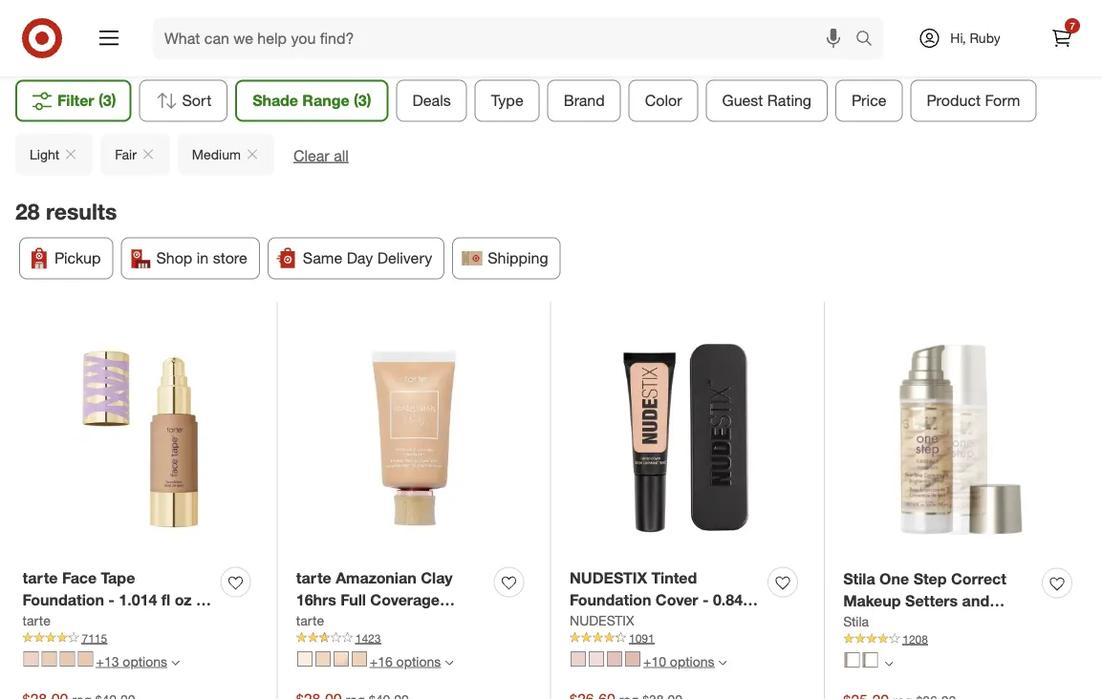 Task type: locate. For each thing, give the bounding box(es) containing it.
1 horizontal spatial options
[[396, 654, 441, 671]]

tarte link up 12b fair beige image
[[22, 612, 50, 631]]

2 nudestix from the top
[[570, 613, 634, 629]]

options inside +16 options dropdown button
[[396, 654, 441, 671]]

options down the 1423 link
[[396, 654, 441, 671]]

delivery
[[377, 249, 432, 268]]

fair button
[[100, 134, 170, 176]]

tarte face tape foundation - 1.014 fl oz - ulta beauty image
[[22, 322, 258, 557], [22, 322, 258, 557]]

brand
[[564, 92, 605, 111]]

medium image
[[862, 653, 878, 669]]

nudestix up nude 1.5 image on the right of the page
[[570, 613, 634, 629]]

stila one step correct makeup setters and primers - 1 fl oz - ulta beauty
[[843, 570, 1006, 655]]

stila one step correct makeup setters and primers - 1 fl oz - ulta beauty image
[[843, 322, 1080, 558], [843, 322, 1080, 558]]

sort
[[182, 92, 211, 111]]

0 horizontal spatial foundation
[[22, 591, 104, 610]]

and
[[962, 592, 989, 611]]

- down and
[[962, 614, 968, 633]]

stila
[[843, 570, 875, 589], [843, 614, 869, 630]]

shade
[[253, 92, 298, 111]]

nudestix up nudestix 'link'
[[570, 569, 647, 588]]

rating
[[767, 92, 812, 111]]

color button
[[629, 81, 698, 123]]

-
[[108, 591, 115, 610], [196, 591, 202, 610], [703, 591, 709, 610], [382, 613, 388, 632], [453, 613, 459, 632], [591, 613, 597, 632], [904, 614, 911, 633], [962, 614, 968, 633]]

shade range (3)
[[253, 92, 371, 111]]

product
[[927, 92, 981, 111]]

1 vertical spatial nudestix
[[570, 613, 634, 629]]

makeup
[[843, 592, 901, 611]]

medium
[[192, 146, 241, 163]]

same day delivery
[[303, 249, 432, 268]]

2 horizontal spatial foundation
[[570, 591, 651, 610]]

stila down "makeup"
[[843, 614, 869, 630]]

stila inside stila one step correct makeup setters and primers - 1 fl oz - ulta beauty
[[843, 570, 875, 589]]

one
[[879, 570, 909, 589]]

2 tarte link from the left
[[296, 612, 324, 631]]

1 tarte link from the left
[[22, 612, 50, 631]]

tarte for tarte amazonian clay 16hrs full coverage foundation - 1.7 fl oz - ulta beauty
[[296, 569, 331, 588]]

- right 1.014
[[196, 591, 202, 610]]

beauty up 18b fair-light beige image
[[56, 613, 108, 632]]

stila for stila one step correct makeup setters and primers - 1 fl oz - ulta beauty
[[843, 570, 875, 589]]

same day delivery button
[[267, 238, 445, 280]]

tarte amazonian clay 16hrs full coverage foundation - 1.7 fl oz - ulta beauty image
[[296, 322, 531, 557], [296, 322, 531, 557]]

shop in store
[[156, 249, 247, 268]]

oz
[[175, 591, 192, 610], [431, 613, 448, 632], [570, 613, 587, 632], [941, 614, 958, 633]]

nudestix tinted foundation cover - 0.84 fl oz - ulta beauty link
[[570, 568, 760, 632]]

form
[[985, 92, 1020, 111]]

tarte up 16hrs
[[296, 569, 331, 588]]

tape
[[101, 569, 135, 588]]

7 link
[[1041, 17, 1083, 59]]

0 vertical spatial nudestix
[[570, 569, 647, 588]]

step
[[913, 570, 947, 589]]

1423 link
[[296, 631, 531, 648]]

beauty
[[56, 613, 108, 632], [635, 613, 687, 632], [330, 635, 381, 654], [843, 636, 895, 655]]

2 options from the left
[[396, 654, 441, 671]]

tarte inside tarte amazonian clay 16hrs full coverage foundation - 1.7 fl oz - ulta beauty
[[296, 569, 331, 588]]

nudestix inside 'nudestix tinted foundation cover - 0.84 fl oz - ulta beauty'
[[570, 569, 647, 588]]

search button
[[847, 17, 893, 63]]

all
[[334, 147, 349, 166]]

all colors + 13 more colors image
[[171, 659, 180, 668]]

price
[[852, 92, 887, 111]]

nudestix tinted foundation cover - 0.84 fl oz - ulta beauty
[[570, 569, 756, 632]]

light
[[30, 146, 59, 163]]

store
[[213, 249, 247, 268]]

oz up nude 1 image
[[570, 613, 587, 632]]

oz down the setters
[[941, 614, 958, 633]]

oz right 1.7
[[431, 613, 448, 632]]

What can we help you find? suggestions appear below search field
[[153, 17, 860, 59]]

range
[[302, 92, 349, 111]]

0 horizontal spatial options
[[123, 654, 167, 671]]

2 stila from the top
[[843, 614, 869, 630]]

fl
[[161, 591, 170, 610], [747, 591, 756, 610], [418, 613, 427, 632], [928, 614, 937, 633]]

16hrs
[[296, 591, 336, 610]]

0.84
[[713, 591, 743, 610]]

(3)
[[98, 92, 116, 111], [354, 92, 371, 111]]

oz inside 'nudestix tinted foundation cover - 0.84 fl oz - ulta beauty'
[[570, 613, 587, 632]]

tarte link down 16hrs
[[296, 612, 324, 631]]

ulta up nude 2 icon
[[601, 613, 631, 632]]

beauty inside 'nudestix tinted foundation cover - 0.84 fl oz - ulta beauty'
[[635, 613, 687, 632]]

oz inside tarte amazonian clay 16hrs full coverage foundation - 1.7 fl oz - ulta beauty
[[431, 613, 448, 632]]

28
[[15, 199, 40, 226]]

ulta up 12b fair beige image
[[22, 613, 52, 632]]

3 options from the left
[[670, 654, 714, 671]]

- down the tape
[[108, 591, 115, 610]]

options down 7115 link
[[123, 654, 167, 671]]

+10 options button
[[562, 647, 736, 678]]

foundation down full
[[296, 613, 378, 632]]

nudestix tinted foundation cover - 0.84 fl oz - ulta beauty image
[[570, 322, 805, 557], [570, 322, 805, 557]]

all colors + 16 more colors element
[[445, 657, 453, 668]]

beauty down the cover at the right bottom
[[635, 613, 687, 632]]

(3) right filter
[[98, 92, 116, 111]]

foundation
[[22, 591, 104, 610], [570, 591, 651, 610], [296, 613, 378, 632]]

0 horizontal spatial (3)
[[98, 92, 116, 111]]

tinted
[[651, 569, 697, 588]]

options down 1091 link
[[670, 654, 714, 671]]

1.7
[[392, 613, 414, 632]]

2 horizontal spatial options
[[670, 654, 714, 671]]

beauty down the 'primers'
[[843, 636, 895, 655]]

1208 link
[[843, 632, 1080, 649]]

clay
[[421, 569, 453, 588]]

1 (3) from the left
[[98, 92, 116, 111]]

beauty inside tarte face tape foundation - 1.014 fl oz - ulta beauty
[[56, 613, 108, 632]]

1 horizontal spatial (3)
[[354, 92, 371, 111]]

price button
[[835, 81, 903, 123]]

guest rating button
[[706, 81, 828, 123]]

filter
[[57, 92, 94, 111]]

foundation inside 'nudestix tinted foundation cover - 0.84 fl oz - ulta beauty'
[[570, 591, 651, 610]]

brand button
[[547, 81, 621, 123]]

1
[[915, 614, 923, 633]]

tarte
[[22, 569, 58, 588], [296, 569, 331, 588], [22, 613, 50, 629], [296, 613, 324, 629]]

ulta left 20b light beige image
[[296, 635, 326, 654]]

1 vertical spatial stila
[[843, 614, 869, 630]]

product form
[[927, 92, 1020, 111]]

nudestix
[[570, 569, 647, 588], [570, 613, 634, 629]]

1 options from the left
[[123, 654, 167, 671]]

tarte inside tarte face tape foundation - 1.014 fl oz - ulta beauty
[[22, 569, 58, 588]]

ulta down and
[[973, 614, 1002, 633]]

ulta inside stila one step correct makeup setters and primers - 1 fl oz - ulta beauty
[[973, 614, 1002, 633]]

18n fair-light neutral image
[[315, 652, 330, 668]]

7115 link
[[22, 631, 258, 648]]

tarte for tarte face tape foundation - 1.014 fl oz - ulta beauty
[[22, 569, 58, 588]]

stila up "makeup"
[[843, 570, 875, 589]]

shipping
[[488, 249, 548, 268]]

tarte left face at bottom
[[22, 569, 58, 588]]

results
[[46, 199, 117, 226]]

amazonian
[[336, 569, 416, 588]]

deals
[[412, 92, 451, 111]]

20b light beige image
[[333, 652, 349, 668]]

stila one step correct makeup setters and primers - 1 fl oz - ulta beauty link
[[843, 569, 1035, 655]]

nudestix link
[[570, 612, 634, 631]]

+16 options button
[[288, 647, 462, 678]]

fl right 1.014
[[161, 591, 170, 610]]

tarte amazonian clay 16hrs full coverage foundation - 1.7 fl oz - ulta beauty link
[[296, 568, 486, 654]]

tarte face tape foundation - 1.014 fl oz - ulta beauty
[[22, 569, 202, 632]]

foundation down face at bottom
[[22, 591, 104, 610]]

1 nudestix from the top
[[570, 569, 647, 588]]

tarte link for foundation
[[22, 612, 50, 631]]

tarte up 12b fair beige image
[[22, 613, 50, 629]]

0 vertical spatial stila
[[843, 570, 875, 589]]

options inside the +10 options "dropdown button"
[[670, 654, 714, 671]]

oz right 1.014
[[175, 591, 192, 610]]

fl right the 1
[[928, 614, 937, 633]]

options
[[123, 654, 167, 671], [396, 654, 441, 671], [670, 654, 714, 671]]

in
[[197, 249, 209, 268]]

clear
[[293, 147, 329, 166]]

foundation up nudestix 'link'
[[570, 591, 651, 610]]

tarte down 16hrs
[[296, 613, 324, 629]]

(3) right range
[[354, 92, 371, 111]]

+13 options
[[96, 654, 167, 671]]

0 horizontal spatial tarte link
[[22, 612, 50, 631]]

1 horizontal spatial foundation
[[296, 613, 378, 632]]

options inside +13 options dropdown button
[[123, 654, 167, 671]]

all colors image
[[884, 660, 893, 669]]

fl right '0.84'
[[747, 591, 756, 610]]

1 horizontal spatial tarte link
[[296, 612, 324, 631]]

fl right 1.7
[[418, 613, 427, 632]]

beauty up +16
[[330, 635, 381, 654]]

16n fair-light neutral image
[[60, 652, 75, 668]]

ulta
[[22, 613, 52, 632], [601, 613, 631, 632], [973, 614, 1002, 633], [296, 635, 326, 654]]

nudestix for nudestix
[[570, 613, 634, 629]]

1 stila from the top
[[843, 570, 875, 589]]

12b fair beige image
[[297, 652, 312, 668]]

2 (3) from the left
[[354, 92, 371, 111]]



Task type: describe. For each thing, give the bounding box(es) containing it.
nude 2 image
[[607, 652, 622, 668]]

type
[[491, 92, 523, 111]]

1208
[[903, 633, 928, 647]]

beauty inside tarte amazonian clay 16hrs full coverage foundation - 1.7 fl oz - ulta beauty
[[330, 635, 381, 654]]

1091
[[629, 632, 654, 646]]

(3) inside button
[[98, 92, 116, 111]]

all colors + 10 more colors image
[[718, 659, 727, 668]]

options for coverage
[[396, 654, 441, 671]]

shop
[[156, 249, 192, 268]]

- up all colors + 16 more colors element
[[453, 613, 459, 632]]

18b fair-light beige image
[[78, 652, 93, 668]]

1.014
[[119, 591, 157, 610]]

options for 1.014
[[123, 654, 167, 671]]

tarte for tarte link corresponding to foundation
[[22, 613, 50, 629]]

guest rating
[[722, 92, 812, 111]]

tarte for 16hrs tarte link
[[296, 613, 324, 629]]

+16
[[370, 654, 393, 671]]

12n fair neutral image
[[42, 652, 57, 668]]

shop in store button
[[121, 238, 260, 280]]

sponsored
[[1045, 46, 1102, 60]]

advertisement region
[[0, 0, 1102, 45]]

fl inside tarte face tape foundation - 1.014 fl oz - ulta beauty
[[161, 591, 170, 610]]

+10 options
[[643, 654, 714, 671]]

all colors element
[[884, 658, 893, 669]]

- left 1.7
[[382, 613, 388, 632]]

stila for stila
[[843, 614, 869, 630]]

ulta inside 'nudestix tinted foundation cover - 0.84 fl oz - ulta beauty'
[[601, 613, 631, 632]]

+13 options button
[[15, 647, 188, 678]]

oz inside stila one step correct makeup setters and primers - 1 fl oz - ulta beauty
[[941, 614, 958, 633]]

clear all
[[293, 147, 349, 166]]

12b fair beige image
[[23, 652, 39, 668]]

options for 0.84
[[670, 654, 714, 671]]

tarte face tape foundation - 1.014 fl oz - ulta beauty link
[[22, 568, 213, 632]]

ruby
[[970, 30, 1000, 46]]

nude 1 image
[[571, 652, 586, 668]]

1423
[[355, 632, 381, 646]]

all colors + 16 more colors image
[[445, 659, 453, 668]]

ulta inside tarte amazonian clay 16hrs full coverage foundation - 1.7 fl oz - ulta beauty
[[296, 635, 326, 654]]

fair
[[115, 146, 137, 163]]

foundation inside tarte face tape foundation - 1.014 fl oz - ulta beauty
[[22, 591, 104, 610]]

- left the 1
[[904, 614, 911, 633]]

20n light neutral image
[[351, 652, 367, 668]]

oz inside tarte face tape foundation - 1.014 fl oz - ulta beauty
[[175, 591, 192, 610]]

nude 1.5 image
[[589, 652, 604, 668]]

medium button
[[178, 134, 274, 176]]

filter (3) button
[[15, 81, 131, 123]]

pickup
[[54, 249, 101, 268]]

light button
[[15, 134, 93, 176]]

cover
[[656, 591, 698, 610]]

ulta inside tarte face tape foundation - 1.014 fl oz - ulta beauty
[[22, 613, 52, 632]]

filter (3)
[[57, 92, 116, 111]]

+13
[[96, 654, 119, 671]]

- up nude 1.5 image on the right of the page
[[591, 613, 597, 632]]

nude 2.5 image
[[625, 652, 640, 668]]

type button
[[475, 81, 540, 123]]

primers
[[843, 614, 900, 633]]

+10
[[643, 654, 666, 671]]

1091 link
[[570, 631, 805, 648]]

28 results
[[15, 199, 117, 226]]

hi, ruby
[[950, 30, 1000, 46]]

shipping button
[[452, 238, 561, 280]]

7115
[[82, 632, 107, 646]]

same
[[303, 249, 342, 268]]

all colors + 10 more colors element
[[718, 657, 727, 668]]

correct
[[951, 570, 1006, 589]]

nudestix for nudestix tinted foundation cover - 0.84 fl oz - ulta beauty
[[570, 569, 647, 588]]

pickup button
[[19, 238, 113, 280]]

day
[[347, 249, 373, 268]]

tarte link for 16hrs
[[296, 612, 324, 631]]

fl inside tarte amazonian clay 16hrs full coverage foundation - 1.7 fl oz - ulta beauty
[[418, 613, 427, 632]]

coverage
[[370, 591, 440, 610]]

all colors + 13 more colors element
[[171, 657, 180, 668]]

color
[[645, 92, 682, 111]]

guest
[[722, 92, 763, 111]]

fl inside stila one step correct makeup setters and primers - 1 fl oz - ulta beauty
[[928, 614, 937, 633]]

product form button
[[910, 81, 1036, 123]]

- left '0.84'
[[703, 591, 709, 610]]

fl inside 'nudestix tinted foundation cover - 0.84 fl oz - ulta beauty'
[[747, 591, 756, 610]]

deals button
[[396, 81, 467, 123]]

sort button
[[139, 81, 228, 123]]

hi,
[[950, 30, 966, 46]]

stila link
[[843, 613, 869, 632]]

foundation inside tarte amazonian clay 16hrs full coverage foundation - 1.7 fl oz - ulta beauty
[[296, 613, 378, 632]]

face
[[62, 569, 97, 588]]

search
[[847, 31, 893, 49]]

setters
[[905, 592, 958, 611]]

tarte amazonian clay 16hrs full coverage foundation - 1.7 fl oz - ulta beauty
[[296, 569, 459, 654]]

deep image
[[844, 653, 859, 669]]

beauty inside stila one step correct makeup setters and primers - 1 fl oz - ulta beauty
[[843, 636, 895, 655]]

+16 options
[[370, 654, 441, 671]]



Task type: vqa. For each thing, say whether or not it's contained in the screenshot.
the left the (3)
yes



